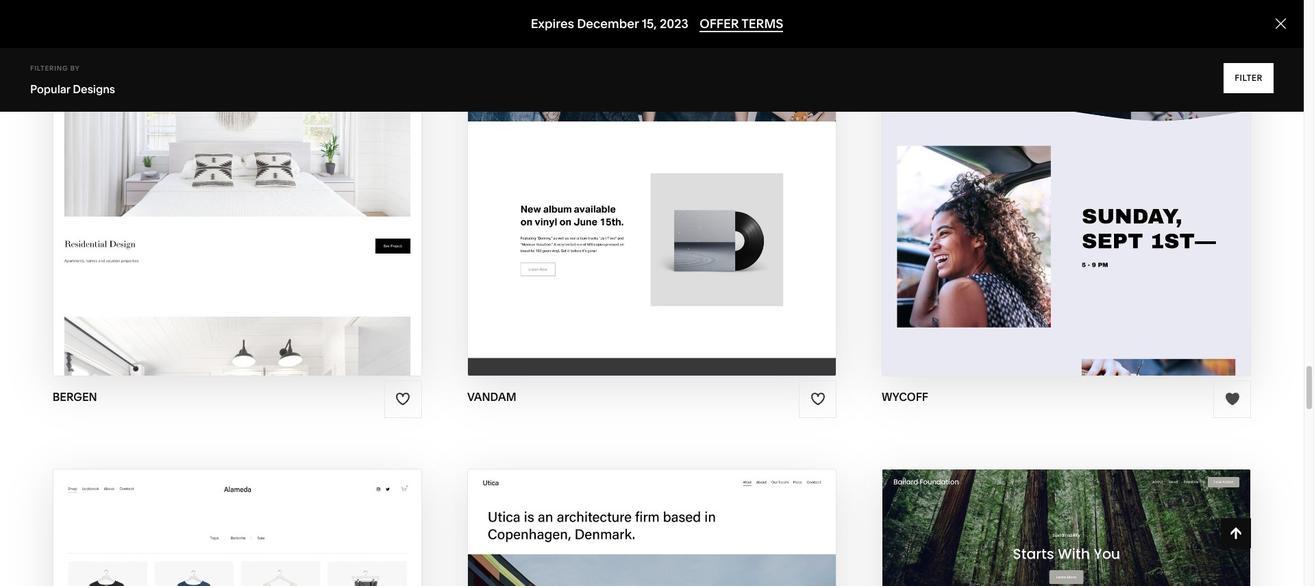 Task type: vqa. For each thing, say whether or not it's contained in the screenshot.
Skip button
no



Task type: locate. For each thing, give the bounding box(es) containing it.
offer
[[700, 16, 739, 32]]

0 vertical spatial vandam
[[656, 103, 717, 119]]

with for wycoff
[[1035, 103, 1070, 119]]

3 preview from the left
[[1007, 130, 1067, 146]]

add bergen to your favorites list image
[[396, 392, 411, 407]]

preview for preview vandam
[[591, 130, 650, 146]]

2 with from the left
[[618, 103, 653, 119]]

with up preview bergen
[[206, 103, 241, 119]]

filtering by
[[30, 64, 80, 72]]

bergen image
[[53, 0, 422, 376]]

start
[[161, 103, 203, 119], [574, 103, 615, 119], [990, 103, 1032, 119]]

start up preview wycoff
[[990, 103, 1032, 119]]

expires december 15, 2023
[[531, 16, 689, 32]]

0 horizontal spatial start
[[161, 103, 203, 119]]

preview bergen link
[[178, 119, 297, 157]]

3 with from the left
[[1035, 103, 1070, 119]]

bergen
[[244, 103, 299, 119], [242, 130, 297, 146], [53, 390, 97, 404]]

terms
[[742, 16, 784, 32]]

with inside start with bergen button
[[206, 103, 241, 119]]

preview bergen
[[178, 130, 297, 146]]

2 start from the left
[[574, 103, 615, 119]]

remove wycoff from your favorites list image
[[1226, 392, 1241, 407]]

1 with from the left
[[206, 103, 241, 119]]

start up the preview vandam
[[574, 103, 615, 119]]

preview
[[178, 130, 238, 146], [591, 130, 650, 146], [1007, 130, 1067, 146]]

preview for preview wycoff
[[1007, 130, 1067, 146]]

1 horizontal spatial preview
[[591, 130, 650, 146]]

1 preview from the left
[[178, 130, 238, 146]]

filter
[[1236, 73, 1264, 83]]

start with bergen
[[161, 103, 299, 119]]

preview down start with wycoff
[[1007, 130, 1067, 146]]

popular
[[30, 82, 70, 96]]

2 horizontal spatial preview
[[1007, 130, 1067, 146]]

0 vertical spatial bergen
[[244, 103, 299, 119]]

2 preview from the left
[[591, 130, 650, 146]]

bailard image
[[883, 470, 1251, 586]]

1 start from the left
[[161, 103, 203, 119]]

start with vandam
[[574, 103, 717, 119]]

3 start from the left
[[990, 103, 1032, 119]]

utica image
[[468, 470, 836, 586]]

0 horizontal spatial preview
[[178, 130, 238, 146]]

vandam inside start with vandam button
[[656, 103, 717, 119]]

with for bergen
[[206, 103, 241, 119]]

2 horizontal spatial with
[[1035, 103, 1070, 119]]

vandam inside preview vandam link
[[654, 130, 714, 146]]

2 horizontal spatial start
[[990, 103, 1032, 119]]

wycoff image
[[883, 0, 1251, 376]]

start for preview bergen
[[161, 103, 203, 119]]

wycoff
[[1073, 103, 1130, 119], [1070, 130, 1127, 146], [882, 390, 929, 404]]

1 horizontal spatial with
[[618, 103, 653, 119]]

with up the preview vandam
[[618, 103, 653, 119]]

1 horizontal spatial start
[[574, 103, 615, 119]]

vandam
[[656, 103, 717, 119], [654, 130, 714, 146], [467, 390, 517, 404]]

with up preview wycoff
[[1035, 103, 1070, 119]]

0 horizontal spatial with
[[206, 103, 241, 119]]

0 vertical spatial wycoff
[[1073, 103, 1130, 119]]

offer terms link
[[700, 16, 784, 32]]

preview down "start with bergen"
[[178, 130, 238, 146]]

1 vertical spatial vandam
[[654, 130, 714, 146]]

with inside start with vandam button
[[618, 103, 653, 119]]

preview vandam
[[591, 130, 714, 146]]

with inside the start with wycoff button
[[1035, 103, 1070, 119]]

offer terms
[[700, 16, 784, 32]]

filtering
[[30, 64, 68, 72]]

start up preview bergen
[[161, 103, 203, 119]]

vandam image
[[468, 0, 836, 376]]

preview down start with vandam
[[591, 130, 650, 146]]

by
[[70, 64, 80, 72]]

with
[[206, 103, 241, 119], [618, 103, 653, 119], [1035, 103, 1070, 119]]



Task type: describe. For each thing, give the bounding box(es) containing it.
december
[[577, 16, 639, 32]]

wycoff inside button
[[1073, 103, 1130, 119]]

start with wycoff button
[[990, 92, 1144, 130]]

add vandam to your favorites list image
[[811, 392, 826, 407]]

start for preview wycoff
[[990, 103, 1032, 119]]

2 vertical spatial vandam
[[467, 390, 517, 404]]

start with bergen button
[[161, 92, 314, 130]]

popular designs
[[30, 82, 115, 96]]

bergen inside button
[[244, 103, 299, 119]]

1 vertical spatial bergen
[[242, 130, 297, 146]]

back to top image
[[1229, 526, 1245, 541]]

preview wycoff
[[1007, 130, 1127, 146]]

start with wycoff
[[990, 103, 1130, 119]]

expires
[[531, 16, 574, 32]]

15,
[[642, 16, 657, 32]]

preview vandam link
[[591, 119, 714, 157]]

2023
[[660, 16, 689, 32]]

preview wycoff link
[[1007, 119, 1127, 157]]

preview for preview bergen
[[178, 130, 238, 146]]

2 vertical spatial bergen
[[53, 390, 97, 404]]

designs
[[73, 82, 115, 96]]

1 vertical spatial wycoff
[[1070, 130, 1127, 146]]

2 vertical spatial wycoff
[[882, 390, 929, 404]]

filter button
[[1225, 63, 1274, 93]]

start with vandam button
[[574, 92, 731, 130]]

with for vandam
[[618, 103, 653, 119]]

alameda image
[[53, 470, 422, 586]]

start for preview vandam
[[574, 103, 615, 119]]



